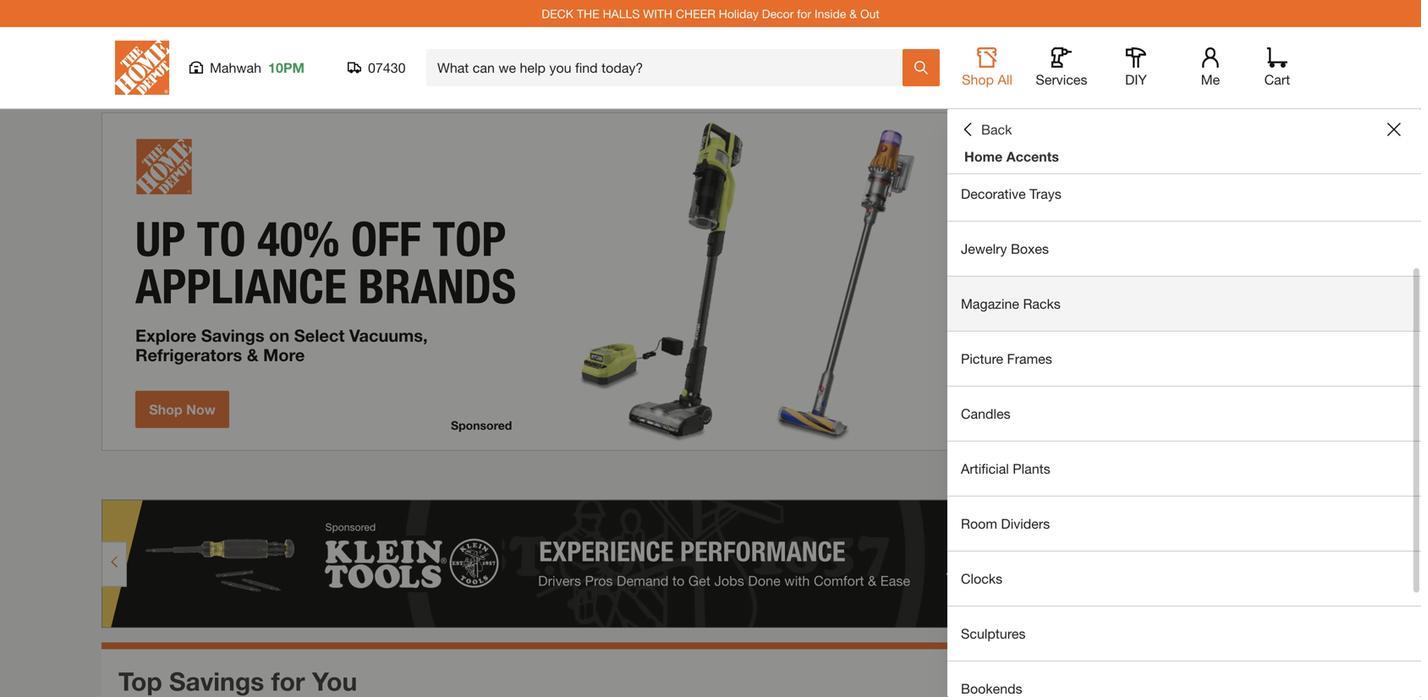 Task type: locate. For each thing, give the bounding box(es) containing it.
07430
[[368, 60, 406, 76]]

picture frames
[[961, 351, 1052, 367]]

1 decorative from the top
[[961, 131, 1026, 147]]

artificial
[[961, 461, 1009, 477]]

magazine racks link
[[948, 277, 1421, 331]]

picture
[[961, 351, 1004, 367]]

top savings for you
[[118, 666, 357, 696]]

out
[[860, 7, 880, 21]]

dividers
[[1001, 516, 1050, 532]]

0 horizontal spatial for
[[271, 666, 305, 696]]

for left the you
[[271, 666, 305, 696]]

1 vertical spatial &
[[1071, 131, 1079, 147]]

room dividers link
[[948, 497, 1421, 551]]

decorative up home
[[961, 131, 1026, 147]]

bowls
[[1083, 131, 1120, 147]]

home
[[965, 148, 1003, 165]]

boxes
[[1011, 241, 1049, 257]]

for left inside
[[797, 7, 811, 21]]

decorative
[[961, 131, 1026, 147], [961, 186, 1026, 202]]

diy button
[[1109, 47, 1163, 88]]

& left bowls
[[1071, 131, 1079, 147]]

1 vertical spatial decorative
[[961, 186, 1026, 202]]

the home depot logo image
[[115, 41, 169, 95]]

decorative trays link
[[948, 167, 1421, 221]]

for
[[797, 7, 811, 21], [271, 666, 305, 696]]

07430 button
[[348, 59, 406, 76]]

0 vertical spatial decorative
[[961, 131, 1026, 147]]

What can we help you find today? search field
[[437, 50, 902, 85]]

racks
[[1023, 296, 1061, 312]]

mahwah
[[210, 60, 261, 76]]

10pm
[[268, 60, 305, 76]]

0 horizontal spatial &
[[850, 7, 857, 21]]

home accents
[[965, 148, 1059, 165]]

jewelry boxes
[[961, 241, 1049, 257]]

&
[[850, 7, 857, 21], [1071, 131, 1079, 147]]

bookends link
[[948, 662, 1421, 697]]

savings
[[169, 666, 264, 696]]

with
[[643, 7, 673, 21]]

decorative plates & bowls link
[[948, 112, 1421, 166]]

plants
[[1013, 461, 1051, 477]]

mahwah 10pm
[[210, 60, 305, 76]]

2 decorative from the top
[[961, 186, 1026, 202]]

& left out
[[850, 7, 857, 21]]

0 vertical spatial &
[[850, 7, 857, 21]]

0 vertical spatial for
[[797, 7, 811, 21]]

deck the halls with cheer holiday decor for inside & out link
[[542, 7, 880, 21]]

decorative down home
[[961, 186, 1026, 202]]

deck
[[542, 7, 574, 21]]

1 horizontal spatial for
[[797, 7, 811, 21]]

plates
[[1030, 131, 1067, 147]]

decorative for decorative trays
[[961, 186, 1026, 202]]

decor
[[762, 7, 794, 21]]



Task type: vqa. For each thing, say whether or not it's contained in the screenshot.
Decorative
yes



Task type: describe. For each thing, give the bounding box(es) containing it.
magazine
[[961, 296, 1020, 312]]

candles
[[961, 406, 1011, 422]]

services
[[1036, 71, 1088, 88]]

shop all
[[962, 71, 1013, 88]]

cart link
[[1259, 47, 1296, 88]]

decorative for decorative plates & bowls
[[961, 131, 1026, 147]]

top
[[118, 666, 162, 696]]

jewelry
[[961, 241, 1007, 257]]

inside
[[815, 7, 846, 21]]

sculptures
[[961, 626, 1026, 642]]

all
[[998, 71, 1013, 88]]

bookends
[[961, 681, 1023, 697]]

feedback link image
[[1399, 286, 1421, 377]]

decorative plates & bowls
[[961, 131, 1120, 147]]

me button
[[1184, 47, 1238, 88]]

clocks link
[[948, 552, 1421, 606]]

drawer close image
[[1388, 123, 1401, 136]]

deck the halls with cheer holiday decor for inside & out
[[542, 7, 880, 21]]

halls
[[603, 7, 640, 21]]

cheer
[[676, 7, 716, 21]]

holiday
[[719, 7, 759, 21]]

accents
[[1007, 148, 1059, 165]]

diy
[[1125, 71, 1147, 88]]

clocks
[[961, 571, 1003, 587]]

frames
[[1007, 351, 1052, 367]]

artificial plants
[[961, 461, 1051, 477]]

room dividers
[[961, 516, 1050, 532]]

the
[[577, 7, 600, 21]]

1 vertical spatial for
[[271, 666, 305, 696]]

room
[[961, 516, 998, 532]]

me
[[1201, 71, 1220, 88]]

sculptures link
[[948, 607, 1421, 661]]

trays
[[1030, 186, 1062, 202]]

artificial plants link
[[948, 442, 1421, 496]]

back
[[981, 121, 1012, 137]]

shop
[[962, 71, 994, 88]]

back button
[[961, 121, 1012, 138]]

jewelry boxes link
[[948, 222, 1421, 276]]

you
[[312, 666, 357, 696]]

magazine racks
[[961, 296, 1061, 312]]

decorative trays
[[961, 186, 1062, 202]]

services button
[[1035, 47, 1089, 88]]

candles link
[[948, 387, 1421, 441]]

picture frames link
[[948, 332, 1421, 386]]

shop all button
[[960, 47, 1014, 88]]

1 horizontal spatial &
[[1071, 131, 1079, 147]]

cart
[[1265, 71, 1291, 88]]



